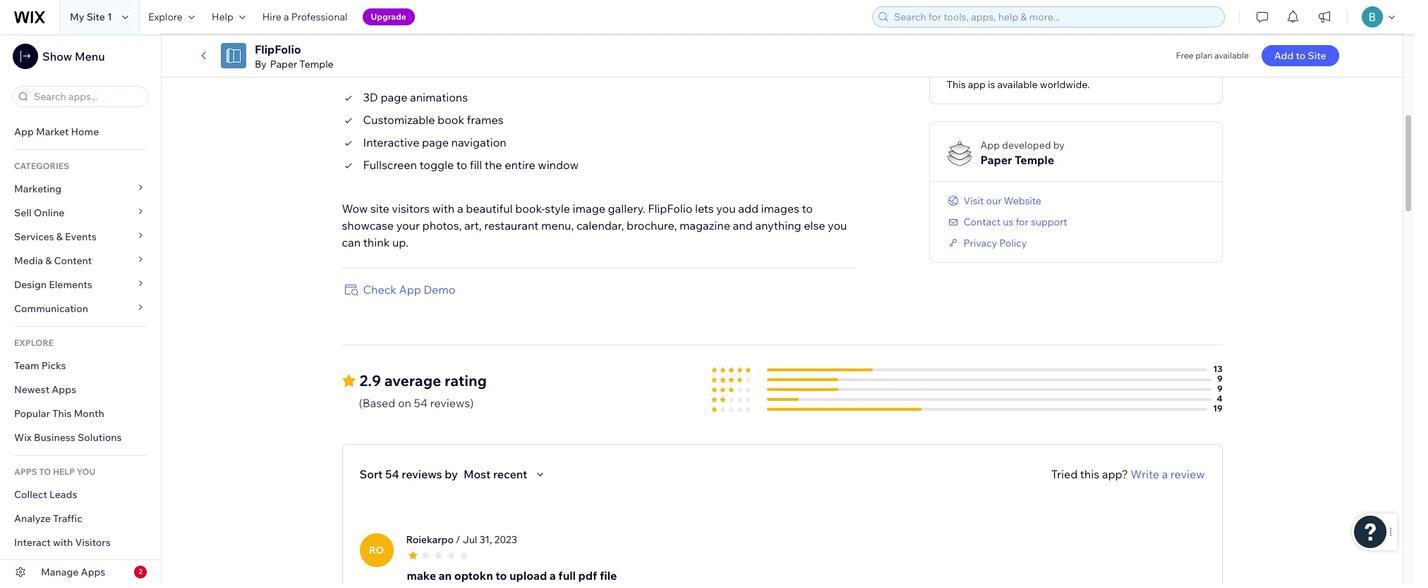 Task type: vqa. For each thing, say whether or not it's contained in the screenshot.
CATEGORIES
yes



Task type: locate. For each thing, give the bounding box(es) containing it.
app developed by paper temple
[[980, 139, 1065, 167]]

0 vertical spatial site
[[87, 11, 105, 23]]

&
[[56, 231, 63, 243], [45, 255, 52, 267]]

roiekarpo
[[406, 534, 454, 547]]

0 horizontal spatial &
[[45, 255, 52, 267]]

the
[[485, 158, 502, 172]]

1 horizontal spatial 54
[[414, 396, 428, 410]]

make
[[407, 569, 436, 583]]

0 vertical spatial you
[[716, 202, 736, 216]]

policy
[[999, 237, 1027, 250]]

visitors
[[392, 202, 430, 216]]

make an optokn to upload a full pdf file
[[407, 569, 617, 583]]

& for content
[[45, 255, 52, 267]]

0 horizontal spatial page
[[381, 90, 407, 104]]

0 horizontal spatial this
[[52, 408, 72, 421]]

this left app
[[947, 78, 966, 91]]

review
[[1171, 468, 1205, 482]]

0 horizontal spatial apps
[[52, 384, 76, 397]]

9 up "4"
[[1217, 374, 1222, 384]]

3d
[[363, 90, 378, 104]]

page for navigation
[[422, 135, 449, 149]]

sell online
[[14, 207, 64, 219]]

Search for tools, apps, help & more... field
[[890, 7, 1220, 27]]

design
[[14, 279, 47, 291]]

privacy
[[964, 237, 997, 250]]

1 vertical spatial with
[[53, 537, 73, 550]]

you right else on the top of the page
[[828, 218, 847, 233]]

most recent
[[464, 468, 527, 482]]

analyze
[[14, 513, 51, 526]]

apps for manage apps
[[81, 567, 105, 579]]

1 horizontal spatial site
[[1308, 49, 1326, 62]]

1 horizontal spatial temple
[[1015, 153, 1054, 167]]

1 horizontal spatial by
[[1053, 139, 1065, 151]]

page
[[381, 90, 407, 104], [422, 135, 449, 149]]

design elements link
[[0, 273, 161, 297]]

app
[[14, 126, 34, 138], [980, 139, 1000, 151], [399, 283, 421, 297]]

0 horizontal spatial temple
[[299, 58, 334, 71]]

0 vertical spatial &
[[56, 231, 63, 243]]

4
[[1217, 393, 1222, 404]]

1 horizontal spatial with
[[432, 202, 455, 216]]

add
[[738, 202, 759, 216]]

paper right by
[[270, 58, 297, 71]]

calendar,
[[576, 218, 624, 233]]

0 horizontal spatial available
[[997, 78, 1038, 91]]

a up photos,
[[457, 202, 463, 216]]

to inside wow site visitors with a beautiful book-style image gallery. flipfolio lets you add images to showcase your photos, art, restaurant menu, calendar, brochure, magazine and anything else you can think up.
[[802, 202, 813, 216]]

(based
[[359, 396, 395, 410]]

you right lets
[[716, 202, 736, 216]]

0 vertical spatial this
[[947, 78, 966, 91]]

temple inside "flipfolio by paper temple"
[[299, 58, 334, 71]]

apps for newest apps
[[52, 384, 76, 397]]

1 vertical spatial page
[[422, 135, 449, 149]]

1 vertical spatial &
[[45, 255, 52, 267]]

services & events link
[[0, 225, 161, 249]]

images
[[761, 202, 799, 216]]

temple inside app developed by paper temple
[[1015, 153, 1054, 167]]

0 vertical spatial 54
[[414, 396, 428, 410]]

0 horizontal spatial paper
[[270, 58, 297, 71]]

app right developed by paper temple image
[[980, 139, 1000, 151]]

0 horizontal spatial app
[[14, 126, 34, 138]]

site right the 'add'
[[1308, 49, 1326, 62]]

with up photos,
[[432, 202, 455, 216]]

professional
[[291, 11, 348, 23]]

page up toggle
[[422, 135, 449, 149]]

available right 'plan'
[[1214, 50, 1249, 61]]

a inside wow site visitors with a beautiful book-style image gallery. flipfolio lets you add images to showcase your photos, art, restaurant menu, calendar, brochure, magazine and anything else you can think up.
[[457, 202, 463, 216]]

by inside app developed by paper temple
[[1053, 139, 1065, 151]]

1 vertical spatial 54
[[385, 468, 399, 482]]

54 right sort
[[385, 468, 399, 482]]

interactive
[[363, 135, 419, 149]]

to left upload
[[496, 569, 507, 583]]

navigation
[[451, 135, 506, 149]]

think
[[363, 235, 390, 250]]

0 vertical spatial page
[[381, 90, 407, 104]]

app left demo
[[399, 283, 421, 297]]

team picks link
[[0, 354, 161, 378]]

an
[[439, 569, 452, 583]]

54
[[414, 396, 428, 410], [385, 468, 399, 482]]

0 vertical spatial paper
[[270, 58, 297, 71]]

by right developed
[[1053, 139, 1065, 151]]

reviews)
[[430, 396, 474, 410]]

2 horizontal spatial app
[[980, 139, 1000, 151]]

visit our website
[[964, 194, 1041, 207]]

developed
[[1002, 139, 1051, 151]]

restaurant
[[484, 218, 539, 233]]

2.9 average rating
[[360, 372, 487, 390]]

analyze traffic link
[[0, 507, 161, 531]]

1 horizontal spatial &
[[56, 231, 63, 243]]

most recent button
[[464, 466, 549, 483]]

apps down visitors
[[81, 567, 105, 579]]

& left the events
[[56, 231, 63, 243]]

1 vertical spatial temple
[[1015, 153, 1054, 167]]

site left the 1 at top
[[87, 11, 105, 23]]

photos,
[[422, 218, 462, 233]]

with inside wow site visitors with a beautiful book-style image gallery. flipfolio lets you add images to showcase your photos, art, restaurant menu, calendar, brochure, magazine and anything else you can think up.
[[432, 202, 455, 216]]

temple down professional
[[299, 58, 334, 71]]

hire a professional
[[262, 11, 348, 23]]

services
[[14, 231, 54, 243]]

apps up popular this month
[[52, 384, 76, 397]]

to
[[1296, 49, 1306, 62], [456, 158, 467, 172], [802, 202, 813, 216], [496, 569, 507, 583]]

home
[[71, 126, 99, 138]]

with down traffic
[[53, 537, 73, 550]]

book-
[[515, 202, 545, 216]]

1 horizontal spatial page
[[422, 135, 449, 149]]

54 right on at bottom
[[414, 396, 428, 410]]

0 vertical spatial flipfolio
[[255, 42, 301, 56]]

1 horizontal spatial this
[[947, 78, 966, 91]]

1 horizontal spatial flipfolio
[[648, 202, 692, 216]]

write
[[1131, 468, 1159, 482]]

0 horizontal spatial 54
[[385, 468, 399, 482]]

0 horizontal spatial flipfolio
[[255, 42, 301, 56]]

0 vertical spatial apps
[[52, 384, 76, 397]]

available right is
[[997, 78, 1038, 91]]

check
[[363, 283, 396, 297]]

manage
[[41, 567, 79, 579]]

apps to help you
[[14, 467, 95, 478]]

available inside availability: this app is available worldwide.
[[997, 78, 1038, 91]]

13
[[1213, 364, 1222, 374]]

1 vertical spatial apps
[[81, 567, 105, 579]]

hire
[[262, 11, 281, 23]]

0 horizontal spatial you
[[716, 202, 736, 216]]

1 horizontal spatial you
[[828, 218, 847, 233]]

1 vertical spatial this
[[52, 408, 72, 421]]

help
[[212, 11, 233, 23]]

add
[[1274, 49, 1294, 62]]

market
[[36, 126, 69, 138]]

app left market at the left top of the page
[[14, 126, 34, 138]]

our
[[986, 194, 1002, 207]]

paper down developed
[[980, 153, 1012, 167]]

1 horizontal spatial apps
[[81, 567, 105, 579]]

this
[[947, 78, 966, 91], [52, 408, 72, 421]]

0 vertical spatial temple
[[299, 58, 334, 71]]

gallery.
[[608, 202, 645, 216]]

0 horizontal spatial with
[[53, 537, 73, 550]]

flipfolio up brochure,
[[648, 202, 692, 216]]

& right media
[[45, 255, 52, 267]]

this for popular
[[52, 408, 72, 421]]

0 vertical spatial by
[[1053, 139, 1065, 151]]

newest apps link
[[0, 378, 161, 402]]

menu,
[[541, 218, 574, 233]]

1 vertical spatial flipfolio
[[648, 202, 692, 216]]

Search apps... field
[[30, 87, 144, 107]]

check app demo link
[[342, 281, 455, 298]]

temple down developed
[[1015, 153, 1054, 167]]

show
[[42, 49, 72, 64]]

contact us for support
[[964, 216, 1067, 228]]

this inside availability: this app is available worldwide.
[[947, 78, 966, 91]]

by
[[1053, 139, 1065, 151], [445, 468, 458, 482]]

visit
[[964, 194, 984, 207]]

this up wix business solutions
[[52, 408, 72, 421]]

worldwide.
[[1040, 78, 1090, 91]]

1 vertical spatial site
[[1308, 49, 1326, 62]]

(based on 54 reviews)
[[359, 396, 474, 410]]

a left the full
[[550, 569, 556, 583]]

by left most
[[445, 468, 458, 482]]

1
[[107, 11, 112, 23]]

0 vertical spatial with
[[432, 202, 455, 216]]

0 horizontal spatial by
[[445, 468, 458, 482]]

to left fill
[[456, 158, 467, 172]]

toggle
[[420, 158, 454, 172]]

add to site
[[1274, 49, 1326, 62]]

this inside popular this month link
[[52, 408, 72, 421]]

1 vertical spatial available
[[997, 78, 1038, 91]]

wow
[[342, 202, 368, 216]]

app inside app developed by paper temple
[[980, 139, 1000, 151]]

else
[[804, 218, 825, 233]]

flipfolio up by
[[255, 42, 301, 56]]

1 horizontal spatial available
[[1214, 50, 1249, 61]]

demo
[[424, 283, 455, 297]]

9 down 13
[[1217, 384, 1222, 394]]

to right the 'add'
[[1296, 49, 1306, 62]]

1 horizontal spatial paper
[[980, 153, 1012, 167]]

1 vertical spatial paper
[[980, 153, 1012, 167]]

privacy policy
[[964, 237, 1027, 250]]

to inside button
[[1296, 49, 1306, 62]]

/
[[456, 534, 460, 547]]

team
[[14, 360, 39, 373]]

sell
[[14, 207, 32, 219]]

page up customizable
[[381, 90, 407, 104]]

communication link
[[0, 297, 161, 321]]

1 9 from the top
[[1217, 374, 1222, 384]]

upgrade button
[[362, 8, 415, 25]]

you
[[77, 467, 95, 478]]

app inside "link"
[[14, 126, 34, 138]]

apps inside 'link'
[[52, 384, 76, 397]]

to up else on the top of the page
[[802, 202, 813, 216]]

a right hire
[[284, 11, 289, 23]]



Task type: describe. For each thing, give the bounding box(es) containing it.
marketing link
[[0, 177, 161, 201]]

tried this app? write a review
[[1051, 468, 1205, 482]]

leads
[[49, 489, 77, 502]]

analyze traffic
[[14, 513, 82, 526]]

contact us for support link
[[947, 216, 1067, 228]]

2 9 from the top
[[1217, 384, 1222, 394]]

lets
[[695, 202, 714, 216]]

animations
[[410, 90, 468, 104]]

2
[[138, 568, 142, 577]]

on
[[398, 396, 411, 410]]

tried
[[1051, 468, 1078, 482]]

contact
[[964, 216, 1001, 228]]

website
[[1004, 194, 1041, 207]]

media
[[14, 255, 43, 267]]

31,
[[479, 534, 492, 547]]

free plan available
[[1176, 50, 1249, 61]]

entire
[[505, 158, 535, 172]]

fullscreen toggle to fill the entire window
[[363, 158, 579, 172]]

popular this month
[[14, 408, 104, 421]]

online
[[34, 207, 64, 219]]

your
[[396, 218, 420, 233]]

flipfolio logo image
[[221, 43, 246, 68]]

help
[[53, 467, 75, 478]]

a inside hire a professional link
[[284, 11, 289, 23]]

1 vertical spatial by
[[445, 468, 458, 482]]

image
[[573, 202, 605, 216]]

frames
[[467, 113, 503, 127]]

page for animations
[[381, 90, 407, 104]]

this for availability:
[[947, 78, 966, 91]]

with inside sidebar element
[[53, 537, 73, 550]]

availability:
[[947, 65, 1003, 78]]

explore
[[14, 338, 54, 349]]

hire a professional link
[[254, 0, 356, 34]]

app for app market home
[[14, 126, 34, 138]]

2023
[[494, 534, 517, 547]]

flipfolio inside "flipfolio by paper temple"
[[255, 42, 301, 56]]

my site 1
[[70, 11, 112, 23]]

optokn
[[454, 569, 493, 583]]

my
[[70, 11, 84, 23]]

solutions
[[78, 432, 122, 445]]

jul
[[463, 534, 477, 547]]

show menu
[[42, 49, 105, 64]]

flipfolio inside wow site visitors with a beautiful book-style image gallery. flipfolio lets you add images to showcase your photos, art, restaurant menu, calendar, brochure, magazine and anything else you can think up.
[[648, 202, 692, 216]]

privacy policy link
[[947, 237, 1027, 250]]

month
[[74, 408, 104, 421]]

wix
[[14, 432, 32, 445]]

showcase
[[342, 218, 394, 233]]

up.
[[392, 235, 408, 250]]

show menu button
[[13, 44, 105, 69]]

reviews
[[402, 468, 442, 482]]

3d page animations
[[363, 90, 468, 104]]

0 horizontal spatial site
[[87, 11, 105, 23]]

communication
[[14, 303, 90, 315]]

availability: this app is available worldwide.
[[947, 65, 1090, 91]]

explore
[[148, 11, 183, 23]]

interact with visitors link
[[0, 531, 161, 555]]

1 vertical spatial you
[[828, 218, 847, 233]]

traffic
[[53, 513, 82, 526]]

flipfolio by paper temple
[[255, 42, 334, 71]]

paper inside "flipfolio by paper temple"
[[270, 58, 297, 71]]

visitors
[[75, 537, 111, 550]]

anything
[[755, 218, 801, 233]]

& for events
[[56, 231, 63, 243]]

book
[[438, 113, 464, 127]]

developed by paper temple image
[[947, 141, 972, 166]]

wix business solutions
[[14, 432, 122, 445]]

brochure,
[[627, 218, 677, 233]]

add to site button
[[1262, 45, 1339, 66]]

can
[[342, 235, 361, 250]]

media & content
[[14, 255, 92, 267]]

app market home link
[[0, 120, 161, 144]]

paper inside app developed by paper temple
[[980, 153, 1012, 167]]

a right write
[[1162, 468, 1168, 482]]

full
[[558, 569, 576, 583]]

1 horizontal spatial app
[[399, 283, 421, 297]]

wow site visitors with a beautiful book-style image gallery. flipfolio lets you add images to showcase your photos, art, restaurant menu, calendar, brochure, magazine and anything else you can think up.
[[342, 202, 847, 250]]

apps
[[14, 467, 37, 478]]

style
[[545, 202, 570, 216]]

newest
[[14, 384, 49, 397]]

window
[[538, 158, 579, 172]]

this
[[1080, 468, 1099, 482]]

sort
[[360, 468, 383, 482]]

19
[[1213, 403, 1222, 414]]

sell online link
[[0, 201, 161, 225]]

free
[[1176, 50, 1194, 61]]

visit our website link
[[947, 194, 1041, 207]]

to
[[39, 467, 51, 478]]

design elements
[[14, 279, 92, 291]]

app for app developed by paper temple
[[980, 139, 1000, 151]]

sidebar element
[[0, 34, 162, 585]]

magazine
[[679, 218, 730, 233]]

average
[[384, 372, 441, 390]]

site inside button
[[1308, 49, 1326, 62]]

app?
[[1102, 468, 1128, 482]]

0 vertical spatial available
[[1214, 50, 1249, 61]]

events
[[65, 231, 97, 243]]



